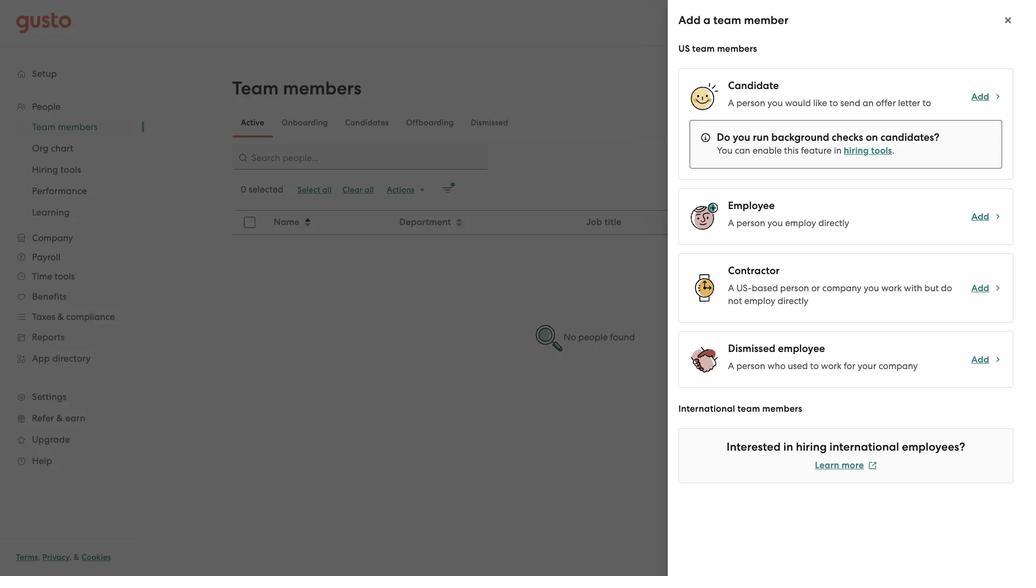 Task type: describe. For each thing, give the bounding box(es) containing it.
interested in hiring international employees?
[[727, 440, 966, 454]]

international
[[830, 440, 900, 454]]

found
[[610, 332, 635, 343]]

your
[[858, 361, 877, 371]]

hiring inside do you run background checks on candidates? alert
[[844, 145, 869, 156]]

account menu element
[[819, 0, 1009, 45]]

based
[[752, 283, 778, 294]]

team for international team members
[[738, 403, 761, 415]]

used
[[788, 361, 808, 371]]

0 horizontal spatial in
[[784, 440, 794, 454]]

&
[[74, 553, 80, 563]]

you left would
[[768, 98, 783, 108]]

add for employee
[[972, 211, 990, 222]]

onboarding button
[[273, 110, 337, 136]]

learn
[[816, 460, 840, 471]]

candidates?
[[881, 131, 940, 144]]

Search people... field
[[232, 146, 489, 170]]

0 horizontal spatial to
[[811, 361, 819, 371]]

member
[[744, 13, 789, 27]]

people
[[579, 332, 608, 343]]

clear all
[[343, 185, 374, 195]]

a for contractor
[[728, 283, 735, 294]]

all for select all
[[322, 185, 332, 195]]

offer
[[876, 98, 896, 108]]

onboarding
[[282, 118, 328, 128]]

team members tab list
[[232, 108, 937, 138]]

department button
[[393, 211, 579, 234]]

for
[[844, 361, 856, 371]]

new notifications image
[[443, 185, 453, 195]]

2 , from the left
[[69, 553, 72, 563]]

contractor
[[728, 265, 780, 277]]

0 vertical spatial team
[[714, 13, 742, 27]]

but
[[925, 283, 939, 294]]

0 selected status
[[241, 184, 284, 195]]

international team members
[[679, 403, 803, 415]]

name
[[274, 217, 299, 228]]

learn more link
[[816, 460, 877, 471]]

dismissed button
[[462, 110, 517, 136]]

terms , privacy , & cookies
[[16, 553, 111, 563]]

hiring tools link
[[844, 145, 893, 156]]

send
[[841, 98, 861, 108]]

0 vertical spatial directly
[[819, 218, 850, 228]]

feature
[[802, 145, 832, 156]]

0 selected
[[241, 184, 284, 195]]

add a team member
[[679, 13, 789, 27]]

employee
[[728, 200, 775, 212]]

learn more
[[816, 460, 865, 471]]

members for us team members
[[718, 43, 758, 54]]

not
[[728, 296, 742, 306]]

a us-based person or company you work with but do not employ directly
[[728, 283, 953, 306]]

employees?
[[903, 440, 966, 454]]

employment type
[[702, 217, 777, 228]]

Select all rows on this page checkbox
[[238, 211, 261, 234]]

clear all button
[[337, 181, 380, 199]]

employment type button
[[696, 211, 936, 234]]

us
[[679, 43, 690, 54]]

team
[[232, 77, 279, 99]]

a person who used to work for your company
[[728, 361, 918, 371]]

add for candidate
[[972, 91, 990, 102]]

candidates
[[345, 118, 389, 128]]

.
[[893, 145, 895, 156]]

this
[[785, 145, 799, 156]]

all for clear all
[[365, 185, 374, 195]]

a person you employ directly
[[728, 218, 850, 228]]

1 vertical spatial company
[[879, 361, 918, 371]]

in inside you can enable this feature in hiring tools .
[[834, 145, 842, 156]]

privacy
[[42, 553, 69, 563]]

on
[[866, 131, 879, 144]]

enable
[[753, 145, 782, 156]]

can
[[735, 145, 751, 156]]

do you run background checks on candidates?
[[717, 131, 940, 144]]

a for candidate
[[728, 98, 735, 108]]

no
[[564, 332, 576, 343]]

add button for employee
[[972, 211, 1003, 223]]

members for international team members
[[763, 403, 803, 415]]

with
[[905, 283, 923, 294]]

clear
[[343, 185, 363, 195]]

add for contractor
[[972, 283, 990, 294]]

1 , from the left
[[38, 553, 40, 563]]

employ inside the a us-based person or company you work with but do not employ directly
[[745, 296, 776, 306]]

team for us team members
[[693, 43, 715, 54]]

who
[[768, 361, 786, 371]]

name button
[[267, 211, 392, 234]]

a person you would like to send an offer letter to
[[728, 98, 932, 108]]

you down employee
[[768, 218, 783, 228]]

tools
[[872, 145, 893, 156]]

1 horizontal spatial employ
[[786, 218, 817, 228]]



Task type: locate. For each thing, give the bounding box(es) containing it.
1 vertical spatial in
[[784, 440, 794, 454]]

4 a from the top
[[728, 361, 735, 371]]

you
[[768, 98, 783, 108], [733, 131, 751, 144], [768, 218, 783, 228], [864, 283, 880, 294]]

person left who
[[737, 361, 766, 371]]

a down employee
[[728, 218, 735, 228]]

would
[[786, 98, 811, 108]]

person down employee
[[737, 218, 766, 228]]

person inside the a us-based person or company you work with but do not employ directly
[[781, 283, 810, 294]]

employ
[[786, 218, 817, 228], [745, 296, 776, 306]]

in
[[834, 145, 842, 156], [784, 440, 794, 454]]

1 horizontal spatial dismissed
[[728, 343, 776, 355]]

hiring down checks
[[844, 145, 869, 156]]

0 horizontal spatial dismissed
[[471, 118, 509, 128]]

1 horizontal spatial all
[[365, 185, 374, 195]]

2 horizontal spatial members
[[763, 403, 803, 415]]

a
[[728, 98, 735, 108], [728, 218, 735, 228], [728, 283, 735, 294], [728, 361, 735, 371]]

0
[[241, 184, 246, 195]]

person for candidate
[[737, 98, 766, 108]]

, left privacy on the bottom left of page
[[38, 553, 40, 563]]

0 vertical spatial in
[[834, 145, 842, 156]]

candidates button
[[337, 110, 398, 136]]

international
[[679, 403, 736, 415]]

company inside the a us-based person or company you work with but do not employ directly
[[823, 283, 862, 294]]

team members
[[232, 77, 362, 99]]

dismissed employee
[[728, 343, 826, 355]]

person left "or"
[[781, 283, 810, 294]]

1 vertical spatial employ
[[745, 296, 776, 306]]

offboarding
[[406, 118, 454, 128]]

0 vertical spatial company
[[823, 283, 862, 294]]

no people found
[[564, 332, 635, 343]]

0 horizontal spatial all
[[322, 185, 332, 195]]

run
[[753, 131, 769, 144]]

privacy link
[[42, 553, 69, 563]]

person for employee
[[737, 218, 766, 228]]

members up the onboarding button
[[283, 77, 362, 99]]

a inside the a us-based person or company you work with but do not employ directly
[[728, 283, 735, 294]]

company
[[823, 283, 862, 294], [879, 361, 918, 371]]

1 vertical spatial hiring
[[796, 440, 827, 454]]

1 horizontal spatial company
[[879, 361, 918, 371]]

more
[[842, 460, 865, 471]]

person
[[737, 98, 766, 108], [737, 218, 766, 228], [781, 283, 810, 294], [737, 361, 766, 371]]

2 a from the top
[[728, 218, 735, 228]]

checks
[[832, 131, 864, 144]]

3 a from the top
[[728, 283, 735, 294]]

add button for contractor
[[972, 282, 1003, 295]]

1 horizontal spatial members
[[718, 43, 758, 54]]

all right select
[[322, 185, 332, 195]]

you left with
[[864, 283, 880, 294]]

you inside the a us-based person or company you work with but do not employ directly
[[864, 283, 880, 294]]

1 add button from the top
[[972, 90, 1003, 103]]

an
[[863, 98, 874, 108]]

dismissed inside button
[[471, 118, 509, 128]]

interested
[[727, 440, 781, 454]]

1 horizontal spatial to
[[830, 98, 839, 108]]

you can enable this feature in hiring tools .
[[717, 145, 895, 156]]

1 a from the top
[[728, 98, 735, 108]]

in right interested
[[784, 440, 794, 454]]

department
[[399, 217, 451, 228]]

in down the do you run background checks on candidates?
[[834, 145, 842, 156]]

1 vertical spatial directly
[[778, 296, 809, 306]]

1 vertical spatial team
[[693, 43, 715, 54]]

or
[[812, 283, 821, 294]]

a
[[704, 13, 711, 27]]

1 horizontal spatial in
[[834, 145, 842, 156]]

to right used
[[811, 361, 819, 371]]

employ right type
[[786, 218, 817, 228]]

1 vertical spatial dismissed
[[728, 343, 776, 355]]

0 horizontal spatial hiring
[[796, 440, 827, 454]]

team right us
[[693, 43, 715, 54]]

letter
[[899, 98, 921, 108]]

person down "candidate"
[[737, 98, 766, 108]]

0 horizontal spatial members
[[283, 77, 362, 99]]

new notifications image
[[443, 185, 453, 195]]

0 horizontal spatial employ
[[745, 296, 776, 306]]

0 vertical spatial employ
[[786, 218, 817, 228]]

cookies
[[82, 553, 111, 563]]

2 all from the left
[[365, 185, 374, 195]]

offboarding button
[[398, 110, 462, 136]]

2 add button from the top
[[972, 211, 1003, 223]]

to
[[830, 98, 839, 108], [923, 98, 932, 108], [811, 361, 819, 371]]

company right "or"
[[823, 283, 862, 294]]

1 horizontal spatial work
[[882, 283, 902, 294]]

add a team member drawer dialog
[[668, 0, 1025, 576]]

members down add a team member
[[718, 43, 758, 54]]

select
[[298, 185, 321, 195]]

2 vertical spatial team
[[738, 403, 761, 415]]

1 horizontal spatial ,
[[69, 553, 72, 563]]

candidate
[[728, 80, 779, 92]]

active
[[241, 118, 264, 128]]

1 horizontal spatial directly
[[819, 218, 850, 228]]

you
[[717, 145, 733, 156]]

us-
[[737, 283, 752, 294]]

type
[[757, 217, 777, 228]]

0 vertical spatial members
[[718, 43, 758, 54]]

team right a
[[714, 13, 742, 27]]

to right like
[[830, 98, 839, 108]]

1 vertical spatial members
[[283, 77, 362, 99]]

a for employee
[[728, 218, 735, 228]]

2 vertical spatial members
[[763, 403, 803, 415]]

members
[[718, 43, 758, 54], [283, 77, 362, 99], [763, 403, 803, 415]]

do you run background checks on candidates? alert
[[690, 120, 1003, 169]]

work left for
[[822, 361, 842, 371]]

0 horizontal spatial directly
[[778, 296, 809, 306]]

employ down based
[[745, 296, 776, 306]]

a for dismissed employee
[[728, 361, 735, 371]]

0 horizontal spatial company
[[823, 283, 862, 294]]

members down who
[[763, 403, 803, 415]]

dismissed for dismissed
[[471, 118, 509, 128]]

background
[[772, 131, 830, 144]]

team
[[714, 13, 742, 27], [693, 43, 715, 54], [738, 403, 761, 415]]

directly inside the a us-based person or company you work with but do not employ directly
[[778, 296, 809, 306]]

do
[[717, 131, 731, 144]]

0 vertical spatial work
[[882, 283, 902, 294]]

0 vertical spatial hiring
[[844, 145, 869, 156]]

add button for dismissed employee
[[972, 354, 1003, 366]]

3 add button from the top
[[972, 282, 1003, 295]]

like
[[814, 98, 828, 108]]

opens in a new tab image
[[869, 461, 877, 470]]

work left with
[[882, 283, 902, 294]]

selected
[[249, 184, 284, 195]]

terms
[[16, 553, 38, 563]]

4 add button from the top
[[972, 354, 1003, 366]]

employee
[[778, 343, 826, 355]]

us team members
[[679, 43, 758, 54]]

0 vertical spatial dismissed
[[471, 118, 509, 128]]

select all button
[[292, 181, 337, 199]]

to right letter
[[923, 98, 932, 108]]

0 horizontal spatial ,
[[38, 553, 40, 563]]

person for dismissed employee
[[737, 361, 766, 371]]

dismissed
[[471, 118, 509, 128], [728, 343, 776, 355]]

a down "candidate"
[[728, 98, 735, 108]]

company right 'your'
[[879, 361, 918, 371]]

1 horizontal spatial hiring
[[844, 145, 869, 156]]

0 horizontal spatial work
[[822, 361, 842, 371]]

a left us- at the right of page
[[728, 283, 735, 294]]

, left &
[[69, 553, 72, 563]]

work inside the a us-based person or company you work with but do not employ directly
[[882, 283, 902, 294]]

2 horizontal spatial to
[[923, 98, 932, 108]]

directly
[[819, 218, 850, 228], [778, 296, 809, 306]]

hiring up learn
[[796, 440, 827, 454]]

1 all from the left
[[322, 185, 332, 195]]

cookies button
[[82, 551, 111, 564]]

you inside alert
[[733, 131, 751, 144]]

1 vertical spatial work
[[822, 361, 842, 371]]

a up international team members
[[728, 361, 735, 371]]

employment
[[702, 217, 755, 228]]

,
[[38, 553, 40, 563], [69, 553, 72, 563]]

do
[[942, 283, 953, 294]]

dismissed for dismissed employee
[[728, 343, 776, 355]]

home image
[[16, 12, 72, 33]]

terms link
[[16, 553, 38, 563]]

active button
[[232, 110, 273, 136]]

you up can
[[733, 131, 751, 144]]

add button for candidate
[[972, 90, 1003, 103]]

all right clear
[[365, 185, 374, 195]]

select all
[[298, 185, 332, 195]]

add button
[[972, 90, 1003, 103], [972, 211, 1003, 223], [972, 282, 1003, 295], [972, 354, 1003, 366]]

team up interested
[[738, 403, 761, 415]]

add for dismissed employee
[[972, 354, 990, 365]]

add
[[679, 13, 701, 27], [972, 91, 990, 102], [972, 211, 990, 222], [972, 283, 990, 294], [972, 354, 990, 365]]

dismissed inside add a team member drawer dialog
[[728, 343, 776, 355]]



Task type: vqa. For each thing, say whether or not it's contained in the screenshot.
the right employ
yes



